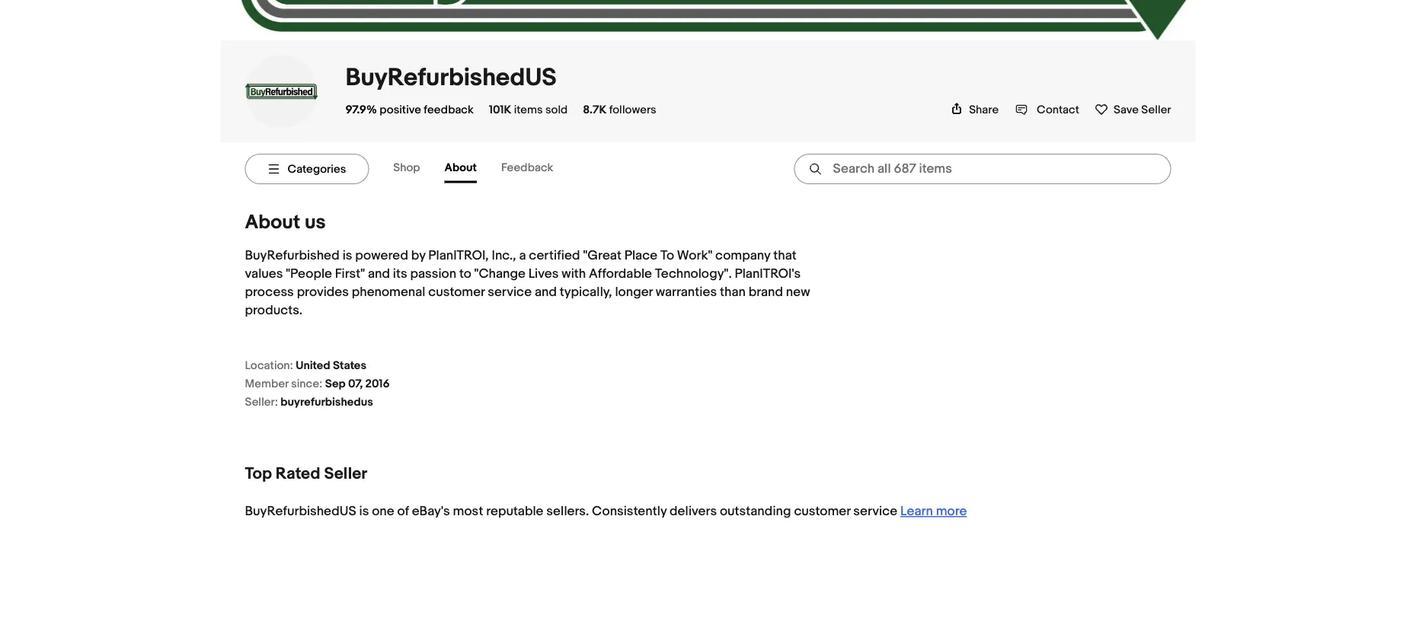 Task type: vqa. For each thing, say whether or not it's contained in the screenshot.
BuyRefurbishedUS IS
yes



Task type: describe. For each thing, give the bounding box(es) containing it.
"great
[[583, 248, 622, 264]]

provides
[[297, 285, 349, 301]]

buyrefurbished
[[245, 248, 340, 264]]

lives
[[529, 266, 559, 282]]

to
[[661, 248, 675, 264]]

feedback
[[424, 103, 474, 117]]

learn more link
[[901, 504, 967, 520]]

97.9%
[[346, 103, 377, 117]]

reputable
[[486, 504, 544, 520]]

"change
[[475, 266, 526, 282]]

sep
[[325, 377, 346, 391]]

rated
[[276, 464, 321, 484]]

work"
[[677, 248, 713, 264]]

location: united states member since: sep 07, 2016 seller: buyrefurbishedus
[[245, 359, 390, 409]]

is for buyrefurbishedus
[[359, 504, 369, 520]]

seller inside button
[[1142, 103, 1172, 117]]

buyrefurbishedus is one of ebay's most reputable sellers. consistently delivers outstanding customer service learn more
[[245, 504, 967, 520]]

Search all 687 items field
[[795, 154, 1172, 184]]

affordable
[[589, 266, 652, 282]]

seller:
[[245, 395, 278, 409]]

passion
[[410, 266, 457, 282]]

delivers
[[670, 504, 717, 520]]

states
[[333, 359, 367, 373]]

learn
[[901, 504, 934, 520]]

"people
[[286, 266, 332, 282]]

buyrefurbishedus link
[[346, 63, 557, 93]]

feedback
[[501, 161, 554, 175]]

97.9% positive feedback
[[346, 103, 474, 117]]

about for about
[[445, 161, 477, 175]]

than
[[720, 285, 746, 301]]

ebay's
[[412, 504, 450, 520]]

buyrefurbishedus for buyrefurbishedus is one of ebay's most reputable sellers. consistently delivers outstanding customer service learn more
[[245, 504, 356, 520]]

planitroi's
[[735, 266, 801, 282]]

items
[[514, 103, 543, 117]]

1 vertical spatial and
[[535, 285, 557, 301]]

since:
[[291, 377, 323, 391]]

followers
[[609, 103, 657, 117]]

values
[[245, 266, 283, 282]]

tab list containing shop
[[393, 155, 578, 183]]

company
[[716, 248, 771, 264]]

0 vertical spatial and
[[368, 266, 390, 282]]

one
[[372, 504, 395, 520]]

shop
[[393, 161, 420, 175]]

101k items sold
[[489, 103, 568, 117]]

consistently
[[592, 504, 667, 520]]

buyrefurbishedus image
[[245, 55, 318, 128]]

most
[[453, 504, 483, 520]]

brand
[[749, 285, 783, 301]]

101k
[[489, 103, 512, 117]]

warranties
[[656, 285, 717, 301]]

planitroi,
[[429, 248, 489, 264]]

its
[[393, 266, 407, 282]]

positive
[[380, 103, 421, 117]]

united
[[296, 359, 331, 373]]

products.
[[245, 303, 303, 319]]



Task type: locate. For each thing, give the bounding box(es) containing it.
first"
[[335, 266, 365, 282]]

0 vertical spatial seller
[[1142, 103, 1172, 117]]

that
[[774, 248, 797, 264]]

contact link
[[1016, 103, 1080, 117]]

is inside buyrefurbished is powered by planitroi, inc., a certified "great place to work" company that values "people first" and its passion to "change lives with affordable technology".  planitroi's process provides phenomenal customer service and typically, longer warranties than brand new products.
[[343, 248, 352, 264]]

a
[[519, 248, 526, 264]]

save
[[1114, 103, 1139, 117]]

categories button
[[245, 154, 369, 184]]

sellers.
[[547, 504, 589, 520]]

0 vertical spatial about
[[445, 161, 477, 175]]

and
[[368, 266, 390, 282], [535, 285, 557, 301]]

categories
[[288, 162, 346, 176]]

tab list
[[393, 155, 578, 183]]

buyrefurbishedus
[[346, 63, 557, 93], [245, 504, 356, 520]]

top
[[245, 464, 272, 484]]

about for about us
[[245, 211, 300, 235]]

outstanding
[[720, 504, 792, 520]]

share button
[[951, 103, 999, 117]]

buyrefurbishedus
[[281, 395, 373, 409]]

more
[[936, 504, 967, 520]]

2016
[[366, 377, 390, 391]]

is for buyrefurbished
[[343, 248, 352, 264]]

and down lives
[[535, 285, 557, 301]]

seller right the save
[[1142, 103, 1172, 117]]

1 horizontal spatial and
[[535, 285, 557, 301]]

save seller
[[1114, 103, 1172, 117]]

1 vertical spatial buyrefurbishedus
[[245, 504, 356, 520]]

1 horizontal spatial about
[[445, 161, 477, 175]]

top rated seller
[[245, 464, 367, 484]]

powered
[[355, 248, 409, 264]]

share
[[970, 103, 999, 117]]

about
[[445, 161, 477, 175], [245, 211, 300, 235]]

certified
[[529, 248, 580, 264]]

buyrefurbishedus down rated
[[245, 504, 356, 520]]

longer
[[615, 285, 653, 301]]

0 horizontal spatial is
[[343, 248, 352, 264]]

member
[[245, 377, 289, 391]]

customer inside buyrefurbished is powered by planitroi, inc., a certified "great place to work" company that values "people first" and its passion to "change lives with affordable technology".  planitroi's process provides phenomenal customer service and typically, longer warranties than brand new products.
[[429, 285, 485, 301]]

customer down to
[[429, 285, 485, 301]]

location:
[[245, 359, 293, 373]]

0 vertical spatial is
[[343, 248, 352, 264]]

1 vertical spatial service
[[854, 504, 898, 520]]

of
[[397, 504, 409, 520]]

with
[[562, 266, 586, 282]]

about up buyrefurbished
[[245, 211, 300, 235]]

save seller button
[[1095, 100, 1172, 117]]

0 vertical spatial customer
[[429, 285, 485, 301]]

07,
[[348, 377, 363, 391]]

0 horizontal spatial and
[[368, 266, 390, 282]]

buyrefurbishedus for buyrefurbishedus
[[346, 63, 557, 93]]

to
[[460, 266, 472, 282]]

inc.,
[[492, 248, 516, 264]]

about us
[[245, 211, 326, 235]]

customer
[[429, 285, 485, 301], [794, 504, 851, 520]]

1 horizontal spatial customer
[[794, 504, 851, 520]]

buyrefurbishedus up feedback
[[346, 63, 557, 93]]

service left learn
[[854, 504, 898, 520]]

buyrefurbished is powered by planitroi, inc., a certified "great place to work" company that values "people first" and its passion to "change lives with affordable technology".  planitroi's process provides phenomenal customer service and typically, longer warranties than brand new products.
[[245, 248, 811, 319]]

is left one
[[359, 504, 369, 520]]

process
[[245, 285, 294, 301]]

typically,
[[560, 285, 612, 301]]

is
[[343, 248, 352, 264], [359, 504, 369, 520]]

1 vertical spatial about
[[245, 211, 300, 235]]

0 horizontal spatial seller
[[324, 464, 367, 484]]

new
[[786, 285, 811, 301]]

contact
[[1037, 103, 1080, 117]]

place
[[625, 248, 658, 264]]

about right shop
[[445, 161, 477, 175]]

1 horizontal spatial service
[[854, 504, 898, 520]]

service inside buyrefurbished is powered by planitroi, inc., a certified "great place to work" company that values "people first" and its passion to "change lives with affordable technology".  planitroi's process provides phenomenal customer service and typically, longer warranties than brand new products.
[[488, 285, 532, 301]]

1 vertical spatial seller
[[324, 464, 367, 484]]

0 horizontal spatial service
[[488, 285, 532, 301]]

1 horizontal spatial seller
[[1142, 103, 1172, 117]]

service down "change
[[488, 285, 532, 301]]

1 horizontal spatial is
[[359, 504, 369, 520]]

sold
[[546, 103, 568, 117]]

8.7k
[[583, 103, 607, 117]]

8.7k followers
[[583, 103, 657, 117]]

0 vertical spatial service
[[488, 285, 532, 301]]

phenomenal
[[352, 285, 426, 301]]

0 vertical spatial buyrefurbishedus
[[346, 63, 557, 93]]

0 horizontal spatial customer
[[429, 285, 485, 301]]

seller
[[1142, 103, 1172, 117], [324, 464, 367, 484]]

1 vertical spatial is
[[359, 504, 369, 520]]

technology".
[[655, 266, 732, 282]]

and down powered
[[368, 266, 390, 282]]

seller right rated
[[324, 464, 367, 484]]

by
[[411, 248, 426, 264]]

is up first"
[[343, 248, 352, 264]]

customer right outstanding
[[794, 504, 851, 520]]

us
[[305, 211, 326, 235]]

service
[[488, 285, 532, 301], [854, 504, 898, 520]]

1 vertical spatial customer
[[794, 504, 851, 520]]

0 horizontal spatial about
[[245, 211, 300, 235]]



